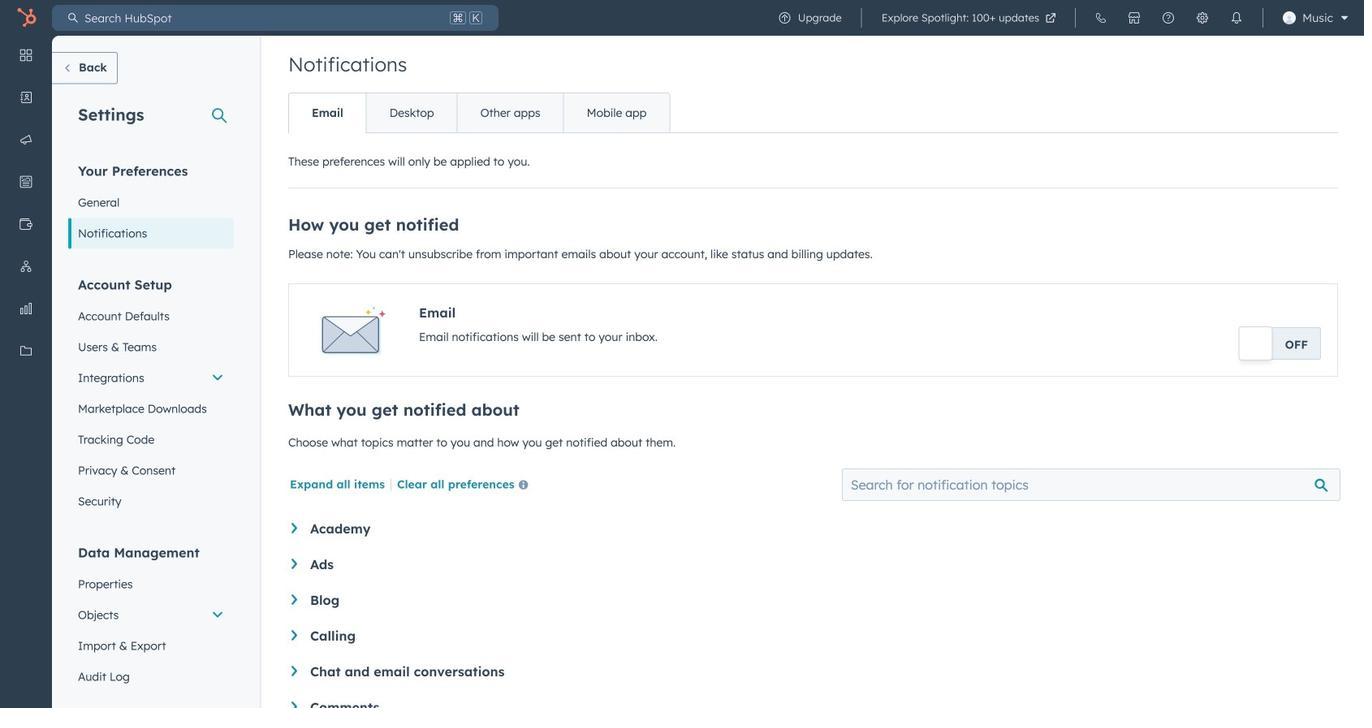 Task type: locate. For each thing, give the bounding box(es) containing it.
menu
[[768, 0, 1355, 36], [0, 36, 52, 668]]

help image
[[1163, 11, 1176, 24]]

caret image
[[292, 523, 297, 534], [292, 559, 297, 569], [292, 595, 297, 605], [292, 630, 297, 641], [292, 702, 297, 708]]

settings image
[[1197, 11, 1210, 24]]

1 horizontal spatial menu
[[768, 0, 1355, 36]]

account setup element
[[68, 276, 234, 517]]

1 caret image from the top
[[292, 523, 297, 534]]

5 caret image from the top
[[292, 702, 297, 708]]

greg robinson image
[[1284, 11, 1297, 24]]

navigation
[[288, 93, 671, 133]]



Task type: vqa. For each thing, say whether or not it's contained in the screenshot.
The Garebear Orlando 'icon'
no



Task type: describe. For each thing, give the bounding box(es) containing it.
marketplaces image
[[1129, 11, 1142, 24]]

4 caret image from the top
[[292, 630, 297, 641]]

0 horizontal spatial menu
[[0, 36, 52, 668]]

data management element
[[68, 544, 234, 693]]

caret image
[[292, 666, 297, 677]]

Search for notification topics search field
[[842, 469, 1341, 501]]

3 caret image from the top
[[292, 595, 297, 605]]

Search HubSpot search field
[[78, 5, 447, 31]]

your preferences element
[[68, 162, 234, 249]]

notifications image
[[1231, 11, 1244, 24]]

2 caret image from the top
[[292, 559, 297, 569]]



